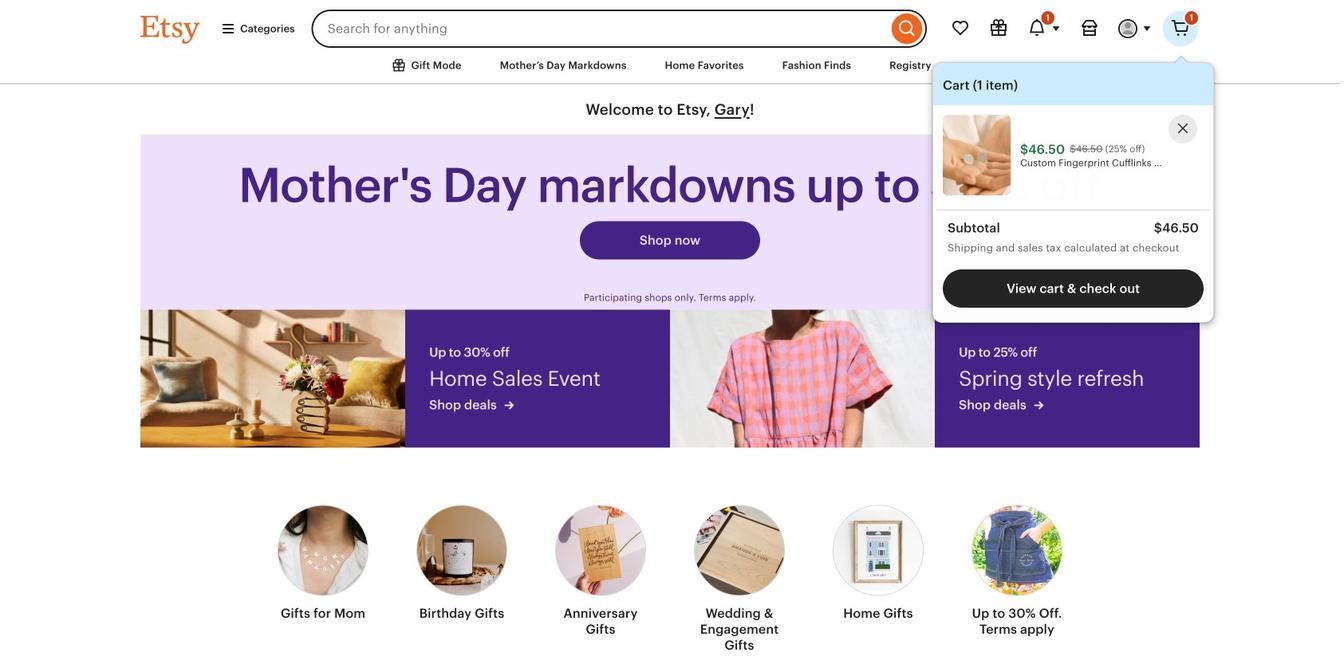 Task type: vqa. For each thing, say whether or not it's contained in the screenshot.
right this
no



Task type: describe. For each thing, give the bounding box(es) containing it.
Search for anything text field
[[312, 10, 888, 48]]

custom fingerprint cufflinks • personalized gift for dad • wedding gift for husband • memorial gift • actual fingerprint cuff links • cm28 image image
[[943, 115, 1011, 196]]



Task type: locate. For each thing, give the bounding box(es) containing it.
None search field
[[312, 10, 927, 48]]

banner
[[112, 0, 1229, 323]]

menu bar
[[0, 0, 1341, 323], [112, 48, 1229, 85]]



